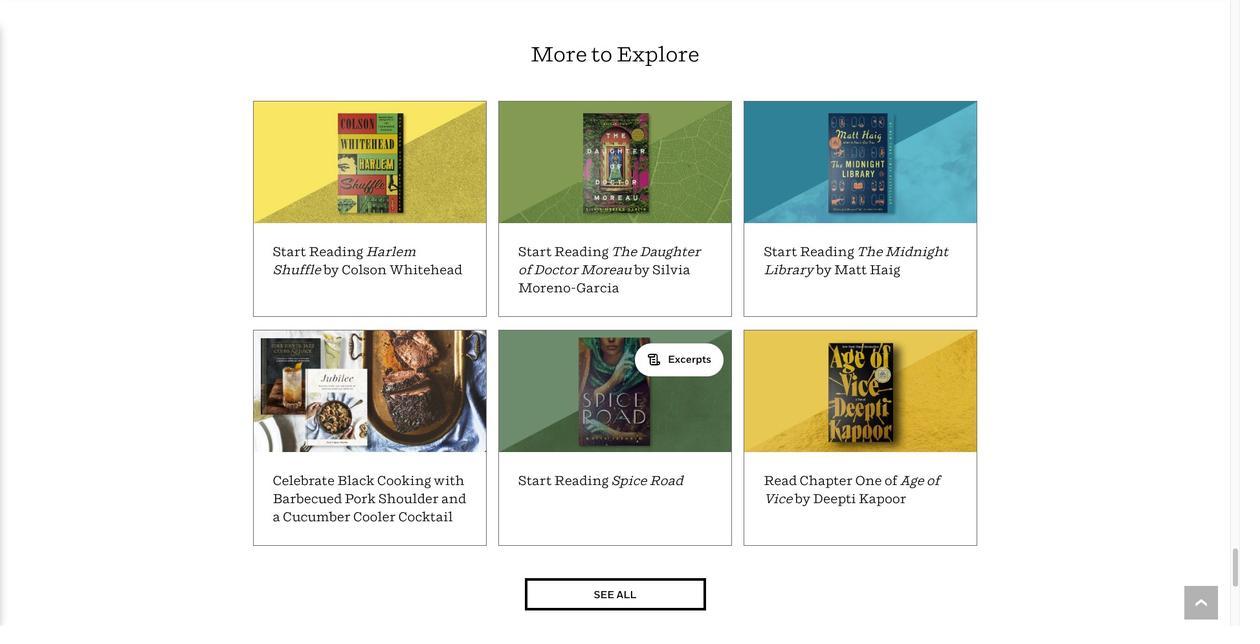 Task type: vqa. For each thing, say whether or not it's contained in the screenshot.
by Colson Whitehead Start Reading
yes



Task type: describe. For each thing, give the bounding box(es) containing it.
reading for by colson whitehead
[[309, 244, 363, 260]]

harlem shuffle
[[273, 244, 416, 278]]

by for silvia
[[634, 262, 650, 278]]

vice
[[764, 491, 793, 507]]

by for matt
[[816, 262, 832, 278]]

1 horizontal spatial of
[[885, 473, 898, 489]]

shuffle
[[273, 262, 321, 278]]

cooking
[[377, 473, 431, 489]]

moreau
[[581, 262, 632, 278]]

explore
[[617, 41, 700, 66]]

start for harlem shuffle
[[273, 244, 306, 260]]

start reading for by colson whitehead
[[273, 244, 366, 260]]

cooler
[[353, 509, 396, 525]]

silvia
[[653, 262, 691, 278]]

cucumber
[[283, 509, 351, 525]]

doctor
[[534, 262, 578, 278]]

start reading spice road
[[518, 473, 683, 489]]

the midnight library
[[764, 244, 949, 278]]

celebrate
[[273, 473, 335, 489]]

reading left spice
[[555, 473, 609, 489]]

see all link
[[253, 579, 978, 611]]

more
[[531, 41, 587, 66]]

by deepti kapoor
[[793, 491, 907, 507]]

cocktail
[[398, 509, 453, 525]]

one
[[856, 473, 882, 489]]

midnight
[[885, 244, 949, 260]]

of inside age of vice
[[927, 473, 940, 489]]

shoulder
[[379, 491, 439, 507]]

celebrate black cooking with barbecued pork shoulder and a cucumber cooler cocktail link
[[246, 330, 487, 546]]

daughter
[[640, 244, 701, 260]]

start reading for by matt haig
[[764, 244, 857, 260]]

the daughter of doctor moreau
[[518, 244, 701, 278]]

a
[[273, 509, 280, 525]]

and
[[442, 491, 466, 507]]

colson
[[342, 262, 387, 278]]

more to explore
[[531, 41, 700, 66]]

read
[[764, 473, 797, 489]]

see
[[594, 588, 614, 601]]



Task type: locate. For each thing, give the bounding box(es) containing it.
deepti
[[813, 491, 856, 507]]

library
[[764, 262, 814, 278]]

with
[[434, 473, 465, 489]]

2 horizontal spatial of
[[927, 473, 940, 489]]

the up by matt haig
[[857, 244, 883, 260]]

spice
[[611, 473, 647, 489]]

read chapter one of
[[764, 473, 900, 489]]

0 horizontal spatial of
[[518, 262, 531, 278]]

by left 'colson' at left
[[324, 262, 339, 278]]

the
[[611, 244, 637, 260], [857, 244, 883, 260]]

matt
[[835, 262, 867, 278]]

1 horizontal spatial start reading
[[518, 244, 611, 260]]

3 start reading from the left
[[764, 244, 857, 260]]

moreno-
[[518, 280, 577, 296]]

0 horizontal spatial start reading
[[273, 244, 366, 260]]

reading
[[309, 244, 363, 260], [555, 244, 609, 260], [800, 244, 854, 260], [555, 473, 609, 489]]

1 start reading from the left
[[273, 244, 366, 260]]

by colson whitehead
[[321, 262, 463, 278]]

2 the from the left
[[857, 244, 883, 260]]

0 horizontal spatial the
[[611, 244, 637, 260]]

the inside the midnight library
[[857, 244, 883, 260]]

whitehead
[[390, 262, 463, 278]]

2 start reading from the left
[[518, 244, 611, 260]]

by for deepti
[[795, 491, 811, 507]]

by matt haig
[[814, 262, 901, 278]]

age
[[900, 473, 924, 489]]

start reading up shuffle
[[273, 244, 366, 260]]

reading up matt
[[800, 244, 854, 260]]

the up moreau
[[611, 244, 637, 260]]

start for the daughter of doctor moreau
[[518, 244, 552, 260]]

by left matt
[[816, 262, 832, 278]]

by
[[324, 262, 339, 278], [634, 262, 650, 278], [816, 262, 832, 278], [795, 491, 811, 507]]

kapoor
[[859, 491, 907, 507]]

of
[[518, 262, 531, 278], [885, 473, 898, 489], [927, 473, 940, 489]]

1 the from the left
[[611, 244, 637, 260]]

see all
[[594, 588, 637, 601]]

start reading up doctor
[[518, 244, 611, 260]]

by right vice
[[795, 491, 811, 507]]

of inside the daughter of doctor moreau
[[518, 262, 531, 278]]

age of vice
[[764, 473, 940, 507]]

start reading up library
[[764, 244, 857, 260]]

the for midnight
[[857, 244, 883, 260]]

start
[[273, 244, 306, 260], [518, 244, 552, 260], [764, 244, 797, 260], [518, 473, 552, 489]]

1 horizontal spatial the
[[857, 244, 883, 260]]

reading up moreau
[[555, 244, 609, 260]]

reading for by silvia moreno-garcia
[[555, 244, 609, 260]]

start reading
[[273, 244, 366, 260], [518, 244, 611, 260], [764, 244, 857, 260]]

haig
[[870, 262, 901, 278]]

road
[[650, 473, 683, 489]]

by left silvia
[[634, 262, 650, 278]]

black
[[337, 473, 375, 489]]

see all button
[[525, 579, 706, 611]]

the inside the daughter of doctor moreau
[[611, 244, 637, 260]]

garcia
[[577, 280, 620, 296]]

of up moreno-
[[518, 262, 531, 278]]

excerpts
[[666, 353, 712, 366]]

harlem
[[366, 244, 416, 260]]

2 horizontal spatial start reading
[[764, 244, 857, 260]]

by silvia moreno-garcia
[[518, 262, 691, 296]]

all
[[617, 588, 637, 601]]

by inside by silvia moreno-garcia
[[634, 262, 650, 278]]

reading up 'colson' at left
[[309, 244, 363, 260]]

start reading for by silvia moreno-garcia
[[518, 244, 611, 260]]

start for the midnight library
[[764, 244, 797, 260]]

to
[[592, 41, 613, 66]]

pork
[[345, 491, 376, 507]]

the for daughter
[[611, 244, 637, 260]]

celebrate black cooking with barbecued pork shoulder and a cucumber cooler cocktail
[[273, 473, 466, 525]]

of right "age"
[[927, 473, 940, 489]]

reading for by matt haig
[[800, 244, 854, 260]]

of up kapoor
[[885, 473, 898, 489]]

by for colson
[[324, 262, 339, 278]]

barbecued
[[273, 491, 342, 507]]

chapter
[[800, 473, 853, 489]]



